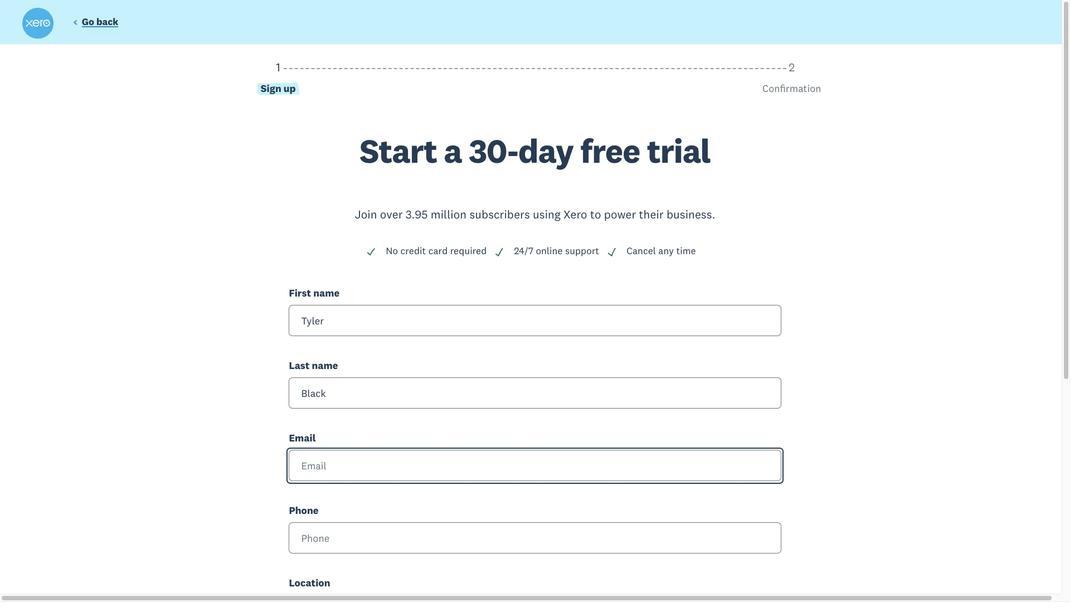 Task type: vqa. For each thing, say whether or not it's contained in the screenshot.
turn
no



Task type: describe. For each thing, give the bounding box(es) containing it.
no credit card required
[[386, 245, 487, 257]]

3.95
[[406, 207, 428, 222]]

start a 30-day free trial region
[[21, 60, 1049, 602]]

sign up
[[261, 82, 296, 95]]

first
[[289, 287, 311, 299]]

steps group
[[21, 60, 1049, 134]]

no
[[386, 245, 398, 257]]

go
[[82, 16, 94, 28]]

credit
[[401, 245, 426, 257]]

cancel
[[627, 245, 656, 257]]

power
[[604, 207, 636, 222]]

confirmation
[[763, 82, 821, 95]]

over
[[380, 207, 403, 222]]

start
[[360, 130, 437, 172]]

time
[[676, 245, 696, 257]]

any
[[659, 245, 674, 257]]

online
[[536, 245, 563, 257]]

included image for cancel any time
[[607, 247, 617, 257]]

phone
[[289, 504, 319, 517]]

24/7
[[514, 245, 534, 257]]

trial
[[647, 130, 711, 172]]

million
[[431, 207, 467, 222]]

first name
[[289, 287, 340, 299]]

subscribers
[[470, 207, 530, 222]]

included image for 24/7 online support
[[495, 247, 505, 257]]

join
[[355, 207, 377, 222]]

their
[[639, 207, 664, 222]]

card
[[429, 245, 448, 257]]

required
[[450, 245, 487, 257]]

back
[[96, 16, 118, 28]]



Task type: locate. For each thing, give the bounding box(es) containing it.
included image left no
[[366, 247, 376, 257]]

last
[[289, 359, 310, 372]]

go back button
[[73, 16, 118, 31]]

Phone text field
[[289, 523, 781, 554]]

Last name text field
[[289, 377, 781, 409]]

a
[[444, 130, 462, 172]]

included image left '24/7'
[[495, 247, 505, 257]]

included image for no credit card required
[[366, 247, 376, 257]]

up
[[284, 82, 296, 95]]

30-
[[469, 130, 519, 172]]

2 horizontal spatial included image
[[607, 247, 617, 257]]

0 horizontal spatial included image
[[366, 247, 376, 257]]

24/7 online support
[[514, 245, 599, 257]]

last name
[[289, 359, 338, 372]]

2
[[789, 60, 795, 75]]

3 included image from the left
[[607, 247, 617, 257]]

1 included image from the left
[[366, 247, 376, 257]]

sign
[[261, 82, 281, 95]]

join over 3.95 million subscribers using xero to power their business.
[[355, 207, 716, 222]]

free
[[581, 130, 640, 172]]

name right first
[[313, 287, 340, 299]]

support
[[565, 245, 599, 257]]

1 horizontal spatial included image
[[495, 247, 505, 257]]

1 vertical spatial name
[[312, 359, 338, 372]]

0 vertical spatial name
[[313, 287, 340, 299]]

location
[[289, 577, 330, 589]]

2 included image from the left
[[495, 247, 505, 257]]

using
[[533, 207, 561, 222]]

included image left 'cancel'
[[607, 247, 617, 257]]

day
[[519, 130, 574, 172]]

go back
[[82, 16, 118, 28]]

Email email field
[[289, 450, 781, 481]]

name
[[313, 287, 340, 299], [312, 359, 338, 372]]

1
[[276, 60, 281, 75]]

included image
[[366, 247, 376, 257], [495, 247, 505, 257], [607, 247, 617, 257]]

name right last
[[312, 359, 338, 372]]

email
[[289, 432, 316, 444]]

cancel any time
[[627, 245, 696, 257]]

start a 30-day free trial
[[360, 130, 711, 172]]

name for last name
[[312, 359, 338, 372]]

xero
[[564, 207, 587, 222]]

xero homepage image
[[22, 8, 54, 39]]

to
[[590, 207, 601, 222]]

First name text field
[[289, 305, 781, 336]]

name for first name
[[313, 287, 340, 299]]

business.
[[667, 207, 716, 222]]



